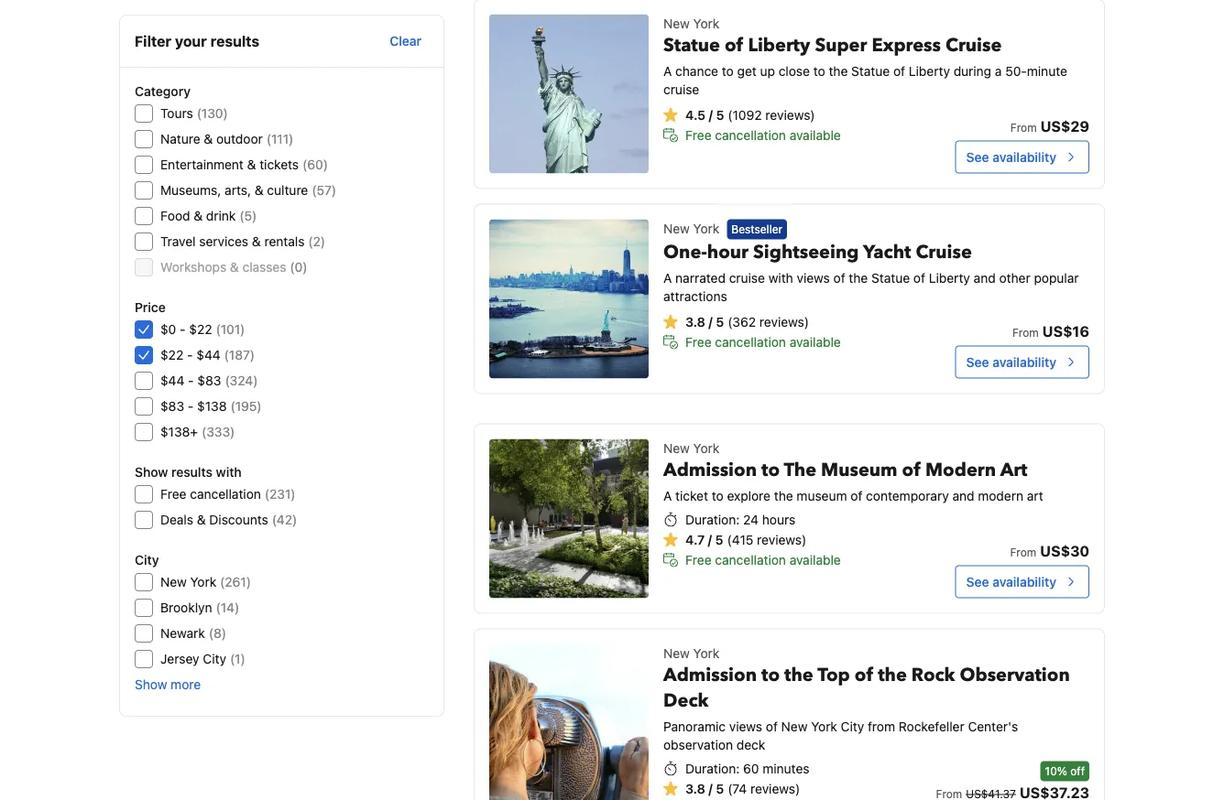 Task type: describe. For each thing, give the bounding box(es) containing it.
(2)
[[308, 234, 325, 249]]

3 free cancellation available from the top
[[686, 553, 841, 568]]

from us$29
[[1011, 118, 1090, 135]]

new up the minutes
[[781, 720, 808, 735]]

(187)
[[224, 348, 255, 363]]

tours (130)
[[160, 106, 228, 121]]

60
[[743, 762, 759, 777]]

filter your results
[[135, 33, 260, 50]]

rentals
[[264, 234, 305, 249]]

free down attractions
[[686, 335, 712, 350]]

- for $0
[[180, 322, 186, 337]]

entertainment & tickets (60)
[[160, 157, 328, 172]]

1 vertical spatial results
[[171, 465, 213, 480]]

views inside new york admission to the top of the rock observation deck panoramic views of new york city from rockefeller center's observation deck
[[729, 720, 763, 735]]

$44 - $83 (324)
[[160, 373, 258, 389]]

new for new york statue of liberty super express cruise a chance to get up close to the statue of liberty during a 50-minute cruise
[[664, 16, 690, 31]]

the
[[784, 458, 817, 483]]

attractions
[[664, 289, 727, 304]]

/ for (415
[[708, 533, 712, 548]]

reviews) for 4.7 / 5 (415 reviews)
[[757, 533, 807, 548]]

24
[[743, 513, 759, 528]]

rock
[[912, 663, 955, 689]]

classes
[[242, 260, 286, 275]]

workshops
[[160, 260, 227, 275]]

your
[[175, 33, 207, 50]]

- for $22
[[187, 348, 193, 363]]

see availability for one-hour sightseeing yacht cruise
[[967, 355, 1057, 370]]

explore
[[727, 489, 771, 504]]

free down 4.7
[[686, 553, 712, 568]]

duration: for deck
[[686, 762, 740, 777]]

newark
[[160, 626, 205, 642]]

(111)
[[267, 132, 293, 147]]

see availability for admission to the museum of modern art
[[967, 575, 1057, 590]]

observation
[[664, 738, 733, 753]]

get
[[737, 64, 757, 79]]

(60)
[[303, 157, 328, 172]]

(195)
[[231, 399, 262, 414]]

(42)
[[272, 513, 297, 528]]

(0)
[[290, 260, 307, 275]]

0 vertical spatial results
[[210, 33, 260, 50]]

cancellation up deals & discounts (42)
[[190, 487, 261, 502]]

contemporary
[[866, 489, 949, 504]]

$22 - $44 (187)
[[160, 348, 255, 363]]

reviews) for 3.8 / 5 (74 reviews)
[[751, 782, 800, 797]]

new york (261)
[[160, 575, 251, 590]]

admission to the top of the rock observation deck image
[[489, 645, 649, 801]]

top
[[818, 663, 850, 689]]

cruise inside new york statue of liberty super express cruise a chance to get up close to the statue of liberty during a 50-minute cruise
[[664, 82, 700, 97]]

museums, arts, & culture (57)
[[160, 183, 336, 198]]

us$30
[[1040, 543, 1090, 560]]

during
[[954, 64, 992, 79]]

hour
[[707, 240, 749, 265]]

4.5
[[686, 108, 706, 123]]

to right close
[[814, 64, 825, 79]]

from
[[868, 720, 895, 735]]

minutes
[[763, 762, 810, 777]]

3.8 for 3.8 / 5 (74 reviews)
[[686, 782, 705, 797]]

york for new york admission to the museum of modern art a ticket to explore the museum of contemporary and modern art
[[693, 441, 720, 456]]

yacht
[[863, 240, 911, 265]]

minute
[[1027, 64, 1068, 79]]

5 for (74 reviews)
[[716, 782, 724, 797]]

free cancellation (231)
[[160, 487, 296, 502]]

brooklyn (14)
[[160, 601, 239, 616]]

new york admission to the top of the rock observation deck panoramic views of new york city from rockefeller center's observation deck
[[664, 646, 1070, 753]]

10% off
[[1045, 766, 1085, 779]]

- for $83
[[188, 399, 194, 414]]

to inside new york admission to the top of the rock observation deck panoramic views of new york city from rockefeller center's observation deck
[[762, 663, 780, 689]]

$138+
[[160, 425, 198, 440]]

5 for (415 reviews)
[[715, 533, 724, 548]]

category
[[135, 84, 191, 99]]

1 horizontal spatial $83
[[197, 373, 221, 389]]

(8)
[[209, 626, 226, 642]]

10%
[[1045, 766, 1068, 779]]

available for yacht
[[790, 335, 841, 350]]

close
[[779, 64, 810, 79]]

from for admission to the museum of modern art
[[1010, 547, 1037, 560]]

/ for (74
[[709, 782, 713, 797]]

ticket
[[676, 489, 708, 504]]

us$16
[[1043, 323, 1090, 340]]

brooklyn
[[160, 601, 212, 616]]

availability for one-hour sightseeing yacht cruise
[[993, 355, 1057, 370]]

up
[[760, 64, 775, 79]]

statue inside one-hour sightseeing yacht cruise a narrated cruise with views of the statue of liberty and other popular attractions
[[872, 271, 910, 286]]

0 vertical spatial liberty
[[748, 33, 810, 58]]

see for one-hour sightseeing yacht cruise
[[967, 355, 989, 370]]

off
[[1071, 766, 1085, 779]]

0 vertical spatial statue
[[664, 33, 720, 58]]

duration: 24 hours
[[686, 513, 796, 528]]

5 for (1092 reviews)
[[716, 108, 724, 123]]

from us$16
[[1013, 323, 1090, 340]]

show more
[[135, 678, 201, 693]]

outdoor
[[216, 132, 263, 147]]

/ for (362
[[709, 315, 713, 330]]

(362
[[728, 315, 756, 330]]

new for new york admission to the top of the rock observation deck panoramic views of new york city from rockefeller center's observation deck
[[664, 646, 690, 662]]

show more button
[[135, 676, 201, 695]]

one-hour sightseeing yacht cruise image
[[489, 220, 649, 379]]

(57)
[[312, 183, 336, 198]]

cancellation down 3.8 / 5 (362 reviews)
[[715, 335, 786, 350]]

0 vertical spatial $44
[[196, 348, 221, 363]]

see for statue of liberty super express cruise
[[967, 150, 989, 165]]

(324)
[[225, 373, 258, 389]]

deck
[[664, 689, 709, 714]]

from for one-hour sightseeing yacht cruise
[[1013, 327, 1039, 340]]

see for admission to the museum of modern art
[[967, 575, 989, 590]]

one-
[[664, 240, 707, 265]]

3 available from the top
[[790, 553, 841, 568]]

other
[[999, 271, 1031, 286]]

travel services & rentals (2)
[[160, 234, 325, 249]]

(333)
[[202, 425, 235, 440]]

a
[[995, 64, 1002, 79]]

the left top
[[785, 663, 814, 689]]

1 vertical spatial $83
[[160, 399, 184, 414]]

admission to the museum of modern art image
[[489, 440, 649, 599]]

center's
[[968, 720, 1018, 735]]

with inside one-hour sightseeing yacht cruise a narrated cruise with views of the statue of liberty and other popular attractions
[[769, 271, 793, 286]]

york for new york admission to the top of the rock observation deck panoramic views of new york city from rockefeller center's observation deck
[[693, 646, 720, 662]]

to left get
[[722, 64, 734, 79]]

culture
[[267, 183, 308, 198]]

price
[[135, 300, 166, 315]]

duration: 60 minutes
[[686, 762, 810, 777]]

rockefeller
[[899, 720, 965, 735]]

duration: for ticket
[[686, 513, 740, 528]]



Task type: locate. For each thing, give the bounding box(es) containing it.
deals
[[160, 513, 193, 528]]

2 free cancellation available from the top
[[686, 335, 841, 350]]

results right your
[[210, 33, 260, 50]]

deals & discounts (42)
[[160, 513, 297, 528]]

0 vertical spatial free cancellation available
[[686, 128, 841, 143]]

views up deck
[[729, 720, 763, 735]]

popular
[[1034, 271, 1079, 286]]

& for classes
[[230, 260, 239, 275]]

(1092
[[728, 108, 762, 123]]

0 horizontal spatial city
[[135, 553, 159, 568]]

3.8 down attractions
[[686, 315, 705, 330]]

1 vertical spatial with
[[216, 465, 242, 480]]

2 see from the top
[[967, 355, 989, 370]]

2 a from the top
[[664, 271, 672, 286]]

liberty inside one-hour sightseeing yacht cruise a narrated cruise with views of the statue of liberty and other popular attractions
[[929, 271, 970, 286]]

see availability down "from us$16"
[[967, 355, 1057, 370]]

2 horizontal spatial city
[[841, 720, 864, 735]]

0 vertical spatial cruise
[[664, 82, 700, 97]]

- down the $0 - $22 (101)
[[187, 348, 193, 363]]

cruise right yacht
[[916, 240, 972, 265]]

2 vertical spatial see
[[967, 575, 989, 590]]

new up brooklyn
[[160, 575, 187, 590]]

0 vertical spatial duration:
[[686, 513, 740, 528]]

/ for (1092
[[709, 108, 713, 123]]

1 see availability from the top
[[967, 150, 1057, 165]]

the down yacht
[[849, 271, 868, 286]]

- right $0
[[180, 322, 186, 337]]

1 available from the top
[[790, 128, 841, 143]]

of
[[725, 33, 744, 58], [894, 64, 905, 79], [834, 271, 846, 286], [914, 271, 926, 286], [902, 458, 921, 483], [851, 489, 863, 504], [855, 663, 874, 689], [766, 720, 778, 735]]

reviews) for 4.5 / 5 (1092 reviews)
[[766, 108, 815, 123]]

$0 - $22 (101)
[[160, 322, 245, 337]]

& right arts,
[[255, 183, 264, 198]]

clear button
[[382, 25, 429, 58]]

1 show from the top
[[135, 465, 168, 480]]

5 left (74
[[716, 782, 724, 797]]

1 vertical spatial and
[[953, 489, 975, 504]]

duration:
[[686, 513, 740, 528], [686, 762, 740, 777]]

cancellation down '4.7 / 5 (415 reviews)' on the right bottom of page
[[715, 553, 786, 568]]

new up the ticket
[[664, 441, 690, 456]]

0 vertical spatial 3.8
[[686, 315, 705, 330]]

show inside button
[[135, 678, 167, 693]]

0 vertical spatial see availability
[[967, 150, 1057, 165]]

see availability
[[967, 150, 1057, 165], [967, 355, 1057, 370], [967, 575, 1057, 590]]

the up hours
[[774, 489, 793, 504]]

2 duration: from the top
[[686, 762, 740, 777]]

york for new york
[[693, 221, 720, 236]]

see availability down from us$30
[[967, 575, 1057, 590]]

show
[[135, 465, 168, 480], [135, 678, 167, 693]]

2 admission from the top
[[664, 663, 757, 689]]

$83 up $138+
[[160, 399, 184, 414]]

0 horizontal spatial $83
[[160, 399, 184, 414]]

& for drink
[[194, 208, 203, 224]]

museums,
[[160, 183, 221, 198]]

1 vertical spatial liberty
[[909, 64, 950, 79]]

views down sightseeing
[[797, 271, 830, 286]]

available down hours
[[790, 553, 841, 568]]

5 right "4.5"
[[716, 108, 724, 123]]

1 vertical spatial statue
[[851, 64, 890, 79]]

availability
[[993, 150, 1057, 165], [993, 355, 1057, 370], [993, 575, 1057, 590]]

cruise up during
[[946, 33, 1002, 58]]

available for of
[[790, 128, 841, 143]]

from for statue of liberty super express cruise
[[1011, 122, 1037, 135]]

results
[[210, 33, 260, 50], [171, 465, 213, 480]]

duration: down observation
[[686, 762, 740, 777]]

reviews) down hours
[[757, 533, 807, 548]]

2 vertical spatial from
[[1010, 547, 1037, 560]]

york down top
[[811, 720, 838, 735]]

1 availability from the top
[[993, 150, 1057, 165]]

see
[[967, 150, 989, 165], [967, 355, 989, 370], [967, 575, 989, 590]]

available down close
[[790, 128, 841, 143]]

food
[[160, 208, 190, 224]]

2 vertical spatial free cancellation available
[[686, 553, 841, 568]]

& for tickets
[[247, 157, 256, 172]]

york
[[693, 16, 720, 31], [693, 221, 720, 236], [693, 441, 720, 456], [190, 575, 216, 590], [693, 646, 720, 662], [811, 720, 838, 735]]

2 vertical spatial statue
[[872, 271, 910, 286]]

views inside one-hour sightseeing yacht cruise a narrated cruise with views of the statue of liberty and other popular attractions
[[797, 271, 830, 286]]

cruise down chance
[[664, 82, 700, 97]]

$83
[[197, 373, 221, 389], [160, 399, 184, 414]]

to left the
[[762, 458, 780, 483]]

to
[[722, 64, 734, 79], [814, 64, 825, 79], [762, 458, 780, 483], [712, 489, 724, 504], [762, 663, 780, 689]]

1 horizontal spatial $44
[[196, 348, 221, 363]]

cruise down hour
[[729, 271, 765, 286]]

0 horizontal spatial cruise
[[664, 82, 700, 97]]

york up one-
[[693, 221, 720, 236]]

(14)
[[216, 601, 239, 616]]

0 vertical spatial city
[[135, 553, 159, 568]]

& left "drink"
[[194, 208, 203, 224]]

0 vertical spatial and
[[974, 271, 996, 286]]

reviews) right (362
[[760, 315, 809, 330]]

free up deals
[[160, 487, 187, 502]]

york inside new york statue of liberty super express cruise a chance to get up close to the statue of liberty during a 50-minute cruise
[[693, 16, 720, 31]]

free cancellation available for statue
[[686, 128, 841, 143]]

0 vertical spatial $22
[[189, 322, 212, 337]]

1 vertical spatial free cancellation available
[[686, 335, 841, 350]]

from inside from us$29
[[1011, 122, 1037, 135]]

& up museums, arts, & culture (57)
[[247, 157, 256, 172]]

1 admission from the top
[[664, 458, 757, 483]]

duration: up 4.7
[[686, 513, 740, 528]]

1 vertical spatial from
[[1013, 327, 1039, 340]]

0 vertical spatial from
[[1011, 122, 1037, 135]]

5
[[716, 108, 724, 123], [716, 315, 724, 330], [715, 533, 724, 548], [716, 782, 724, 797]]

2 3.8 from the top
[[686, 782, 705, 797]]

new inside new york statue of liberty super express cruise a chance to get up close to the statue of liberty during a 50-minute cruise
[[664, 16, 690, 31]]

$44 up the $44 - $83 (324)
[[196, 348, 221, 363]]

with up free cancellation (231)
[[216, 465, 242, 480]]

0 vertical spatial $83
[[197, 373, 221, 389]]

& down (130)
[[204, 132, 213, 147]]

the inside one-hour sightseeing yacht cruise a narrated cruise with views of the statue of liberty and other popular attractions
[[849, 271, 868, 286]]

1 a from the top
[[664, 64, 672, 79]]

newark (8)
[[160, 626, 226, 642]]

0 horizontal spatial $22
[[160, 348, 184, 363]]

2 vertical spatial availability
[[993, 575, 1057, 590]]

modern
[[926, 458, 996, 483]]

reviews) for 3.8 / 5 (362 reviews)
[[760, 315, 809, 330]]

0 vertical spatial show
[[135, 465, 168, 480]]

new up chance
[[664, 16, 690, 31]]

5 for (362 reviews)
[[716, 315, 724, 330]]

4.7 / 5 (415 reviews)
[[686, 533, 807, 548]]

& for discounts
[[197, 513, 206, 528]]

new for new york (261)
[[160, 575, 187, 590]]

show down $138+
[[135, 465, 168, 480]]

0 vertical spatial availability
[[993, 150, 1057, 165]]

0 horizontal spatial views
[[729, 720, 763, 735]]

the left rock
[[878, 663, 907, 689]]

show results with
[[135, 465, 242, 480]]

show for show results with
[[135, 465, 168, 480]]

1 horizontal spatial $22
[[189, 322, 212, 337]]

/ right "4.5"
[[709, 108, 713, 123]]

liberty left the other
[[929, 271, 970, 286]]

available down 3.8 / 5 (362 reviews)
[[790, 335, 841, 350]]

(415
[[727, 533, 754, 548]]

statue down yacht
[[872, 271, 910, 286]]

reviews)
[[766, 108, 815, 123], [760, 315, 809, 330], [757, 533, 807, 548], [751, 782, 800, 797]]

& right deals
[[197, 513, 206, 528]]

1 vertical spatial cruise
[[916, 240, 972, 265]]

admission up deck
[[664, 663, 757, 689]]

york up the ticket
[[693, 441, 720, 456]]

from inside from us$30
[[1010, 547, 1037, 560]]

us$29
[[1041, 118, 1090, 135]]

one-hour sightseeing yacht cruise a narrated cruise with views of the statue of liberty and other popular attractions
[[664, 240, 1079, 304]]

1 horizontal spatial with
[[769, 271, 793, 286]]

(5)
[[240, 208, 257, 224]]

cruise inside new york statue of liberty super express cruise a chance to get up close to the statue of liberty during a 50-minute cruise
[[946, 33, 1002, 58]]

york up deck
[[693, 646, 720, 662]]

& down travel services & rentals (2)
[[230, 260, 239, 275]]

a inside one-hour sightseeing yacht cruise a narrated cruise with views of the statue of liberty and other popular attractions
[[664, 271, 672, 286]]

$138+ (333)
[[160, 425, 235, 440]]

1 vertical spatial duration:
[[686, 762, 740, 777]]

food & drink (5)
[[160, 208, 257, 224]]

$138
[[197, 399, 227, 414]]

york up chance
[[693, 16, 720, 31]]

1 vertical spatial 3.8
[[686, 782, 705, 797]]

3 a from the top
[[664, 489, 672, 504]]

hours
[[762, 513, 796, 528]]

liberty up up
[[748, 33, 810, 58]]

york for new york statue of liberty super express cruise a chance to get up close to the statue of liberty during a 50-minute cruise
[[693, 16, 720, 31]]

new up one-
[[664, 221, 690, 236]]

admission for ticket
[[664, 458, 757, 483]]

views
[[797, 271, 830, 286], [729, 720, 763, 735]]

1 vertical spatial cruise
[[729, 271, 765, 286]]

2 see availability from the top
[[967, 355, 1057, 370]]

with down sightseeing
[[769, 271, 793, 286]]

super
[[815, 33, 867, 58]]

new inside new york admission to the museum of modern art a ticket to explore the museum of contemporary and modern art
[[664, 441, 690, 456]]

free cancellation available for sightseeing
[[686, 335, 841, 350]]

show left more
[[135, 678, 167, 693]]

1 vertical spatial show
[[135, 678, 167, 693]]

- for $44
[[188, 373, 194, 389]]

3.8 for 3.8 / 5 (362 reviews)
[[686, 315, 705, 330]]

cruise
[[664, 82, 700, 97], [729, 271, 765, 286]]

and inside one-hour sightseeing yacht cruise a narrated cruise with views of the statue of liberty and other popular attractions
[[974, 271, 996, 286]]

more
[[171, 678, 201, 693]]

3.8 left (74
[[686, 782, 705, 797]]

new york
[[664, 221, 720, 236]]

cruise inside one-hour sightseeing yacht cruise a narrated cruise with views of the statue of liberty and other popular attractions
[[729, 271, 765, 286]]

new for new york admission to the museum of modern art a ticket to explore the museum of contemporary and modern art
[[664, 441, 690, 456]]

3 availability from the top
[[993, 575, 1057, 590]]

1 vertical spatial see
[[967, 355, 989, 370]]

admission up the ticket
[[664, 458, 757, 483]]

the inside new york admission to the museum of modern art a ticket to explore the museum of contemporary and modern art
[[774, 489, 793, 504]]

reviews) down close
[[766, 108, 815, 123]]

clear
[[390, 33, 422, 49]]

3 see from the top
[[967, 575, 989, 590]]

tickets
[[260, 157, 299, 172]]

1 vertical spatial admission
[[664, 663, 757, 689]]

3 see availability from the top
[[967, 575, 1057, 590]]

admission inside new york admission to the top of the rock observation deck panoramic views of new york city from rockefeller center's observation deck
[[664, 663, 757, 689]]

0 horizontal spatial $44
[[160, 373, 185, 389]]

3.8
[[686, 315, 705, 330], [686, 782, 705, 797]]

1 see from the top
[[967, 150, 989, 165]]

liberty down express
[[909, 64, 950, 79]]

to right the ticket
[[712, 489, 724, 504]]

0 vertical spatial cruise
[[946, 33, 1002, 58]]

see availability for statue of liberty super express cruise
[[967, 150, 1057, 165]]

free down "4.5"
[[686, 128, 712, 143]]

2 vertical spatial a
[[664, 489, 672, 504]]

and inside new york admission to the museum of modern art a ticket to explore the museum of contemporary and modern art
[[953, 489, 975, 504]]

1 free cancellation available from the top
[[686, 128, 841, 143]]

(1)
[[230, 652, 245, 667]]

statue
[[664, 33, 720, 58], [851, 64, 890, 79], [872, 271, 910, 286]]

art
[[1027, 489, 1044, 504]]

2 vertical spatial see availability
[[967, 575, 1057, 590]]

statue up chance
[[664, 33, 720, 58]]

- left $138
[[188, 399, 194, 414]]

2 show from the top
[[135, 678, 167, 693]]

panoramic
[[664, 720, 726, 735]]

availability for admission to the museum of modern art
[[993, 575, 1057, 590]]

5 left (415
[[715, 533, 724, 548]]

filter
[[135, 33, 171, 50]]

a inside new york statue of liberty super express cruise a chance to get up close to the statue of liberty during a 50-minute cruise
[[664, 64, 672, 79]]

5 left (362
[[716, 315, 724, 330]]

free
[[686, 128, 712, 143], [686, 335, 712, 350], [160, 487, 187, 502], [686, 553, 712, 568]]

statue of liberty super express cruise image
[[489, 14, 649, 174]]

deck
[[737, 738, 765, 753]]

city inside new york admission to the top of the rock observation deck panoramic views of new york city from rockefeller center's observation deck
[[841, 720, 864, 735]]

arts,
[[225, 183, 251, 198]]

york up brooklyn (14)
[[190, 575, 216, 590]]

admission for deck
[[664, 663, 757, 689]]

availability down from us$29
[[993, 150, 1057, 165]]

free cancellation available down 3.8 / 5 (362 reviews)
[[686, 335, 841, 350]]

2 available from the top
[[790, 335, 841, 350]]

0 vertical spatial views
[[797, 271, 830, 286]]

1 3.8 from the top
[[686, 315, 705, 330]]

$22 down $0
[[160, 348, 184, 363]]

admission
[[664, 458, 757, 483], [664, 663, 757, 689]]

the inside new york statue of liberty super express cruise a chance to get up close to the statue of liberty during a 50-minute cruise
[[829, 64, 848, 79]]

see availability down from us$29
[[967, 150, 1057, 165]]

0 vertical spatial see
[[967, 150, 989, 165]]

availability down "from us$16"
[[993, 355, 1057, 370]]

3.8 / 5 (362 reviews)
[[686, 315, 809, 330]]

0 vertical spatial available
[[790, 128, 841, 143]]

1 horizontal spatial cruise
[[729, 271, 765, 286]]

observation
[[960, 663, 1070, 689]]

to left top
[[762, 663, 780, 689]]

a down one-
[[664, 271, 672, 286]]

4.5 / 5 (1092 reviews)
[[686, 108, 815, 123]]

liberty
[[748, 33, 810, 58], [909, 64, 950, 79], [929, 271, 970, 286]]

cruise inside one-hour sightseeing yacht cruise a narrated cruise with views of the statue of liberty and other popular attractions
[[916, 240, 972, 265]]

results down "$138+ (333)"
[[171, 465, 213, 480]]

availability down from us$30
[[993, 575, 1057, 590]]

2 vertical spatial liberty
[[929, 271, 970, 286]]

1 vertical spatial see availability
[[967, 355, 1057, 370]]

free cancellation available down '4.7 / 5 (415 reviews)' on the right bottom of page
[[686, 553, 841, 568]]

1 vertical spatial city
[[203, 652, 226, 667]]

2 availability from the top
[[993, 355, 1057, 370]]

nature
[[160, 132, 200, 147]]

the
[[829, 64, 848, 79], [849, 271, 868, 286], [774, 489, 793, 504], [785, 663, 814, 689], [878, 663, 907, 689]]

1 horizontal spatial views
[[797, 271, 830, 286]]

1 vertical spatial a
[[664, 271, 672, 286]]

a left chance
[[664, 64, 672, 79]]

50-
[[1006, 64, 1027, 79]]

cancellation down 4.5 / 5 (1092 reviews) at the right top
[[715, 128, 786, 143]]

$0
[[160, 322, 176, 337]]

and
[[974, 271, 996, 286], [953, 489, 975, 504]]

1 horizontal spatial city
[[203, 652, 226, 667]]

new
[[664, 16, 690, 31], [664, 221, 690, 236], [664, 441, 690, 456], [160, 575, 187, 590], [664, 646, 690, 662], [781, 720, 808, 735]]

/ down attractions
[[709, 315, 713, 330]]

a inside new york admission to the museum of modern art a ticket to explore the museum of contemporary and modern art
[[664, 489, 672, 504]]

york for new york (261)
[[190, 575, 216, 590]]

tours
[[160, 106, 193, 121]]

1 vertical spatial available
[[790, 335, 841, 350]]

a left the ticket
[[664, 489, 672, 504]]

bestseller
[[732, 224, 783, 237]]

from left us$29 at the top right of the page
[[1011, 122, 1037, 135]]

2 vertical spatial city
[[841, 720, 864, 735]]

2 vertical spatial available
[[790, 553, 841, 568]]

0 vertical spatial admission
[[664, 458, 757, 483]]

1 vertical spatial availability
[[993, 355, 1057, 370]]

0 vertical spatial with
[[769, 271, 793, 286]]

(261)
[[220, 575, 251, 590]]

york inside new york admission to the museum of modern art a ticket to explore the museum of contemporary and modern art
[[693, 441, 720, 456]]

free cancellation available down 4.5 / 5 (1092 reviews) at the right top
[[686, 128, 841, 143]]

drink
[[206, 208, 236, 224]]

sightseeing
[[753, 240, 859, 265]]

& for outdoor
[[204, 132, 213, 147]]

0 horizontal spatial with
[[216, 465, 242, 480]]

(74
[[728, 782, 747, 797]]

new up deck
[[664, 646, 690, 662]]

and left the other
[[974, 271, 996, 286]]

jersey city (1)
[[160, 652, 245, 667]]

1 vertical spatial views
[[729, 720, 763, 735]]

availability for statue of liberty super express cruise
[[993, 150, 1057, 165]]

museum
[[797, 489, 847, 504]]

1 vertical spatial $22
[[160, 348, 184, 363]]

entertainment
[[160, 157, 244, 172]]

$22 up $22 - $44 (187)
[[189, 322, 212, 337]]

& up 'classes'
[[252, 234, 261, 249]]

1 vertical spatial $44
[[160, 373, 185, 389]]

and down modern at the right bottom of page
[[953, 489, 975, 504]]

from left us$16
[[1013, 327, 1039, 340]]

a
[[664, 64, 672, 79], [664, 271, 672, 286], [664, 489, 672, 504]]

0 vertical spatial a
[[664, 64, 672, 79]]

show for show more
[[135, 678, 167, 693]]

$83 up $83 - $138 (195)
[[197, 373, 221, 389]]

with
[[769, 271, 793, 286], [216, 465, 242, 480]]

new for new york
[[664, 221, 690, 236]]

the down super
[[829, 64, 848, 79]]

/ right 4.7
[[708, 533, 712, 548]]

$44 down $22 - $44 (187)
[[160, 373, 185, 389]]

$83 - $138 (195)
[[160, 399, 262, 414]]

from inside "from us$16"
[[1013, 327, 1039, 340]]

1 duration: from the top
[[686, 513, 740, 528]]

travel
[[160, 234, 196, 249]]

statue down super
[[851, 64, 890, 79]]

admission inside new york admission to the museum of modern art a ticket to explore the museum of contemporary and modern art
[[664, 458, 757, 483]]

&
[[204, 132, 213, 147], [247, 157, 256, 172], [255, 183, 264, 198], [194, 208, 203, 224], [252, 234, 261, 249], [230, 260, 239, 275], [197, 513, 206, 528]]

/ left (74
[[709, 782, 713, 797]]



Task type: vqa. For each thing, say whether or not it's contained in the screenshot.
9.4
no



